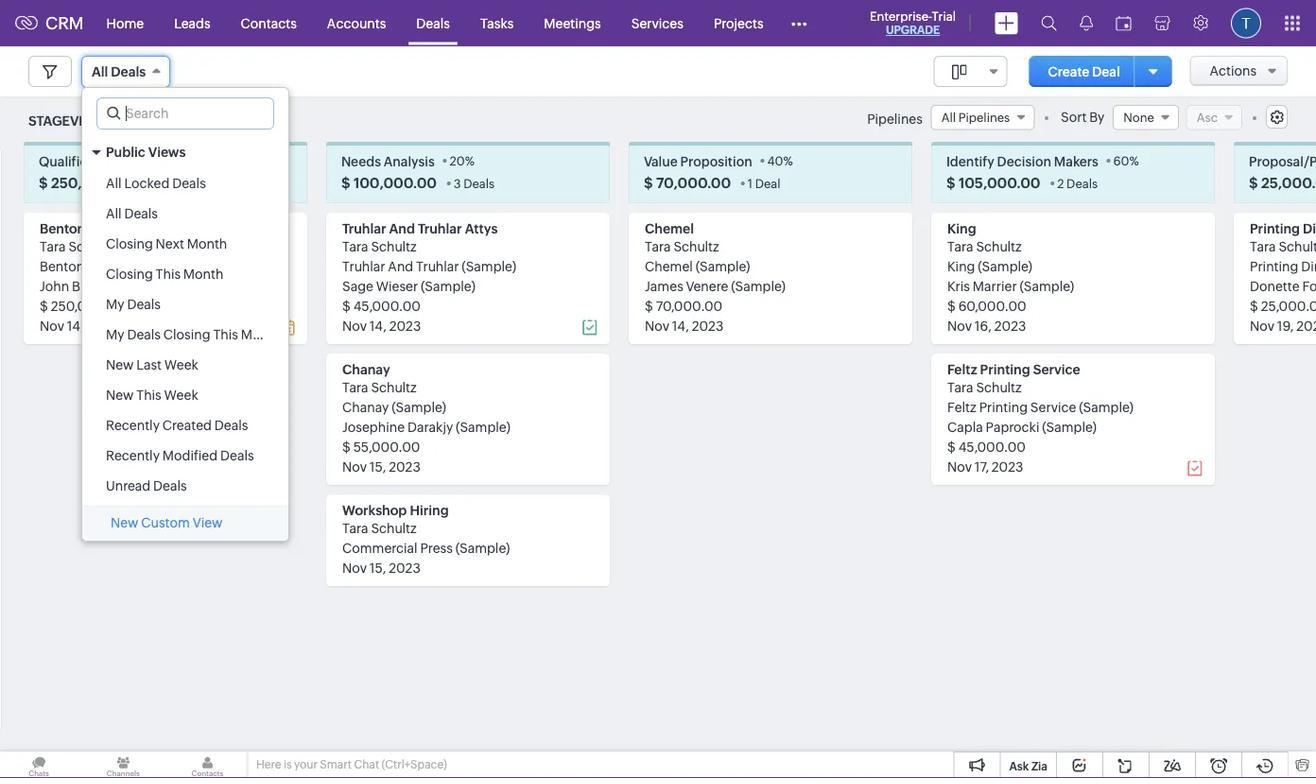 Task type: describe. For each thing, give the bounding box(es) containing it.
1 250,000.00 from the top
[[51, 174, 135, 191]]

tara inside "king tara schultz king (sample) kris marrier (sample) $ 60,000.00 nov 16, 2023"
[[948, 239, 974, 254]]

king link
[[948, 221, 976, 236]]

proposition
[[680, 153, 753, 168]]

20
[[450, 153, 465, 168]]

my for my deals
[[106, 297, 124, 312]]

profile element
[[1220, 0, 1273, 46]]

calendar image
[[1116, 16, 1132, 31]]

202
[[1297, 318, 1316, 333]]

month for closing this month
[[183, 267, 224, 282]]

tara inside truhlar and truhlar attys tara schultz truhlar and truhlar (sample) sage wieser (sample) $ 45,000.00 nov 14, 2023
[[342, 239, 368, 254]]

$ inside feltz printing service tara schultz feltz printing service (sample) capla paprocki (sample) $ 45,000.00 nov 17, 2023
[[948, 439, 956, 454]]

1 chanay from the top
[[342, 362, 390, 377]]

enterprise-
[[870, 9, 932, 23]]

stageview
[[28, 114, 103, 129]]

1 deal for $ 70,000.00
[[748, 176, 781, 190]]

tasks link
[[465, 0, 529, 46]]

1 king from the top
[[948, 221, 976, 236]]

1 feltz from the top
[[948, 362, 977, 377]]

3 deals
[[454, 176, 495, 190]]

% for $ 70,000.00
[[783, 153, 793, 168]]

attys
[[465, 221, 498, 236]]

new for new last week
[[106, 357, 134, 373]]

recently for recently modified deals
[[106, 448, 160, 463]]

this for month
[[156, 267, 181, 282]]

$ down identify
[[947, 174, 956, 191]]

john
[[40, 278, 69, 293]]

nov inside "king tara schultz king (sample) kris marrier (sample) $ 60,000.00 nov 16, 2023"
[[948, 318, 972, 333]]

new this week
[[106, 388, 198, 403]]

$ inside truhlar and truhlar attys tara schultz truhlar and truhlar (sample) sage wieser (sample) $ 45,000.00 nov 14, 2023
[[342, 298, 351, 313]]

is
[[284, 758, 292, 771]]

20 %
[[450, 153, 475, 168]]

tara inside feltz printing service tara schultz feltz printing service (sample) capla paprocki (sample) $ 45,000.00 nov 17, 2023
[[948, 379, 974, 395]]

benton (sample) link
[[40, 258, 142, 274]]

value
[[644, 153, 678, 168]]

search element
[[1030, 0, 1069, 46]]

public views button
[[82, 136, 288, 168]]

identify decision makers
[[947, 153, 1099, 168]]

schultz inside "workshop hiring tara schultz commercial press (sample) nov 15, 2023"
[[371, 520, 417, 536]]

2023 inside benton tara schultz benton (sample) john butt (sample) $ 250,000.00 nov 14, 2023
[[87, 318, 119, 333]]

nov inside chanay tara schultz chanay (sample) josephine darakjy (sample) $ 55,000.00 nov 15, 2023
[[342, 459, 367, 474]]

250,000.00 inside benton tara schultz benton (sample) john butt (sample) $ 250,000.00 nov 14, 2023
[[51, 298, 126, 313]]

size image
[[952, 63, 967, 80]]

next
[[156, 236, 184, 252]]

schultz inside "king tara schultz king (sample) kris marrier (sample) $ 60,000.00 nov 16, 2023"
[[976, 239, 1022, 254]]

tara inside chanay tara schultz chanay (sample) josephine darakjy (sample) $ 55,000.00 nov 15, 2023
[[342, 379, 368, 395]]

10 %
[[134, 153, 157, 168]]

19,
[[1277, 318, 1294, 333]]

60,000.00
[[959, 298, 1027, 313]]

chat
[[354, 758, 379, 771]]

services link
[[616, 0, 699, 46]]

enterprise-trial upgrade
[[870, 9, 956, 36]]

schult
[[1279, 239, 1316, 254]]

2023 inside chanay tara schultz chanay (sample) josephine darakjy (sample) $ 55,000.00 nov 15, 2023
[[389, 459, 421, 474]]

closing for closing next month
[[106, 236, 153, 252]]

wieser
[[376, 278, 418, 293]]

nov inside feltz printing service tara schultz feltz printing service (sample) capla paprocki (sample) $ 45,000.00 nov 17, 2023
[[948, 459, 972, 474]]

(sample) up capla paprocki (sample) link
[[1079, 399, 1134, 414]]

dim
[[1301, 258, 1316, 274]]

deals down recently modified deals
[[153, 479, 187, 494]]

1 for 70,000.00
[[748, 176, 753, 190]]

all inside all deals field
[[92, 64, 108, 79]]

week for new this week
[[164, 388, 198, 403]]

meetings
[[544, 16, 601, 31]]

by
[[1090, 110, 1105, 125]]

truhlar and truhlar attys tara schultz truhlar and truhlar (sample) sage wieser (sample) $ 45,000.00 nov 14, 2023
[[342, 221, 516, 333]]

hiring
[[410, 502, 449, 518]]

create deal button
[[1029, 56, 1139, 87]]

josephine darakjy (sample) link
[[342, 419, 511, 434]]

truhlar down the $ 100,000.00
[[342, 221, 386, 236]]

45,000.00 inside feltz printing service tara schultz feltz printing service (sample) capla paprocki (sample) $ 45,000.00 nov 17, 2023
[[959, 439, 1026, 454]]

closing this month option
[[82, 259, 288, 289]]

deals up last
[[127, 327, 161, 342]]

deal for $ 250,000.00
[[159, 176, 185, 190]]

this for week
[[136, 388, 161, 403]]

your
[[294, 758, 318, 771]]

nov inside benton tara schultz benton (sample) john butt (sample) $ 250,000.00 nov 14, 2023
[[40, 318, 64, 333]]

Other Modules field
[[779, 8, 819, 38]]

25,000.0 inside proposal/p $ 25,000.0
[[1261, 174, 1316, 191]]

$ inside "king tara schultz king (sample) kris marrier (sample) $ 60,000.00 nov 16, 2023"
[[948, 298, 956, 313]]

zia
[[1032, 760, 1048, 773]]

deals left tasks
[[416, 16, 450, 31]]

week for new last week
[[164, 357, 199, 373]]

home link
[[91, 0, 159, 46]]

month for closing next month
[[187, 236, 227, 252]]

25,000.0 inside printing di tara schult printing dim donette fo $ 25,000.0 nov 19, 202
[[1261, 298, 1316, 313]]

crm link
[[15, 13, 84, 33]]

$ inside proposal/p $ 25,000.0
[[1249, 174, 1258, 191]]

deal inside button
[[1092, 64, 1120, 79]]

crm
[[45, 13, 84, 33]]

my deals closing this month
[[106, 327, 281, 342]]

60 %
[[1114, 153, 1139, 168]]

40
[[767, 153, 783, 168]]

0 vertical spatial and
[[389, 221, 415, 236]]

profile image
[[1231, 8, 1262, 38]]

1 chemel from the top
[[645, 221, 694, 236]]

here
[[256, 758, 281, 771]]

printing up schult
[[1250, 221, 1300, 236]]

search image
[[1041, 15, 1057, 31]]

2023 inside truhlar and truhlar attys tara schultz truhlar and truhlar (sample) sage wieser (sample) $ 45,000.00 nov 14, 2023
[[389, 318, 421, 333]]

donette fo link
[[1250, 278, 1316, 293]]

all inside all locked deals option
[[106, 176, 122, 191]]

chats image
[[0, 752, 78, 778]]

leads link
[[159, 0, 226, 46]]

new for new custom view
[[111, 515, 139, 531]]

create deal
[[1048, 64, 1120, 79]]

my deals option
[[82, 289, 288, 320]]

deal for $ 70,000.00
[[755, 176, 781, 190]]

(sample) down feltz printing service (sample) link
[[1042, 419, 1097, 434]]

signals image
[[1080, 15, 1093, 31]]

deals right 2
[[1067, 176, 1098, 190]]

leads
[[174, 16, 211, 31]]

identify
[[947, 153, 995, 168]]

% for $ 100,000.00
[[465, 153, 475, 168]]

signals element
[[1069, 0, 1105, 46]]

butt
[[72, 278, 98, 293]]

feltz printing service tara schultz feltz printing service (sample) capla paprocki (sample) $ 45,000.00 nov 17, 2023
[[948, 362, 1134, 474]]

created
[[162, 418, 212, 433]]

this inside "my deals closing this month" option
[[213, 327, 238, 342]]

unread
[[106, 479, 151, 494]]

actions
[[1210, 63, 1257, 78]]

(sample) up josephine darakjy (sample) link
[[392, 399, 446, 414]]

ask
[[1009, 760, 1029, 773]]

1 vertical spatial and
[[388, 258, 413, 274]]

nov inside truhlar and truhlar attys tara schultz truhlar and truhlar (sample) sage wieser (sample) $ 45,000.00 nov 14, 2023
[[342, 318, 367, 333]]

tara inside "workshop hiring tara schultz commercial press (sample) nov 15, 2023"
[[342, 520, 368, 536]]

(sample) up james venere (sample) link
[[696, 258, 750, 274]]

capla paprocki (sample) link
[[948, 419, 1097, 434]]

$ inside printing di tara schult printing dim donette fo $ 25,000.0 nov 19, 202
[[1250, 298, 1258, 313]]

deals right 3
[[464, 176, 495, 190]]

accounts
[[327, 16, 386, 31]]

workshop hiring tara schultz commercial press (sample) nov 15, 2023
[[342, 502, 510, 575]]

value proposition
[[644, 153, 753, 168]]

new for new this week
[[106, 388, 134, 403]]

benton tara schultz benton (sample) john butt (sample) $ 250,000.00 nov 14, 2023
[[40, 221, 155, 333]]

feltz printing service (sample) link
[[948, 399, 1134, 414]]

45,000.00 inside truhlar and truhlar attys tara schultz truhlar and truhlar (sample) sage wieser (sample) $ 45,000.00 nov 14, 2023
[[353, 298, 421, 313]]

all pipelines
[[942, 110, 1010, 124]]

deals right modified
[[220, 448, 254, 463]]

chemel tara schultz chemel (sample) james venere (sample) $ 70,000.00 nov 14, 2023
[[645, 221, 786, 333]]

$ down needs
[[341, 174, 350, 191]]

sort by
[[1061, 110, 1105, 125]]

70,000.00 inside chemel tara schultz chemel (sample) james venere (sample) $ 70,000.00 nov 14, 2023
[[656, 298, 723, 313]]

0 horizontal spatial pipelines
[[867, 111, 923, 126]]

tara inside printing di tara schult printing dim donette fo $ 25,000.0 nov 19, 202
[[1250, 239, 1276, 254]]

schultz inside chemel tara schultz chemel (sample) james venere (sample) $ 70,000.00 nov 14, 2023
[[674, 239, 719, 254]]

None field
[[1113, 105, 1179, 130]]

contacts image
[[169, 752, 246, 778]]

closing for closing this month
[[106, 267, 153, 282]]

locked
[[124, 176, 170, 191]]

public views
[[106, 145, 186, 160]]

unread deals option
[[82, 471, 288, 501]]

chemel link
[[645, 221, 694, 236]]

all deals inside option
[[106, 206, 158, 221]]

king tara schultz king (sample) kris marrier (sample) $ 60,000.00 nov 16, 2023
[[948, 221, 1074, 333]]

(sample) right venere
[[731, 278, 786, 293]]

(sample) right darakjy
[[456, 419, 511, 434]]

nov inside chemel tara schultz chemel (sample) james venere (sample) $ 70,000.00 nov 14, 2023
[[645, 318, 669, 333]]

truhlar and truhlar attys link
[[342, 221, 498, 236]]

$ down qualification
[[39, 174, 48, 191]]

100,000.00
[[354, 174, 437, 191]]

kris marrier (sample) link
[[948, 278, 1074, 293]]

trial
[[932, 9, 956, 23]]

printing up donette
[[1250, 258, 1299, 274]]

none
[[1124, 110, 1154, 124]]

my for my deals closing this month
[[106, 327, 124, 342]]

closing next month
[[106, 236, 227, 252]]

deals up all deals option
[[172, 176, 206, 191]]

1 70,000.00 from the top
[[656, 174, 731, 191]]

fo
[[1303, 278, 1316, 293]]



Task type: vqa. For each thing, say whether or not it's contained in the screenshot.
Messaging
no



Task type: locate. For each thing, give the bounding box(es) containing it.
schultz inside truhlar and truhlar attys tara schultz truhlar and truhlar (sample) sage wieser (sample) $ 45,000.00 nov 14, 2023
[[371, 239, 417, 254]]

1
[[152, 176, 157, 190], [748, 176, 753, 190]]

service up feltz printing service (sample) link
[[1033, 362, 1081, 377]]

15, inside chanay tara schultz chanay (sample) josephine darakjy (sample) $ 55,000.00 nov 15, 2023
[[370, 459, 386, 474]]

(sample) right marrier
[[1020, 278, 1074, 293]]

recently for recently created deals
[[106, 418, 160, 433]]

4 % from the left
[[1130, 153, 1139, 168]]

pipelines inside field
[[959, 110, 1010, 124]]

benton up "john"
[[40, 258, 84, 274]]

(sample) inside "workshop hiring tara schultz commercial press (sample) nov 15, 2023"
[[455, 540, 510, 555]]

new this week option
[[82, 380, 288, 410]]

(sample) down attys
[[462, 258, 516, 274]]

14, down butt
[[67, 318, 84, 333]]

deals inside field
[[111, 64, 146, 79]]

schultz inside feltz printing service tara schultz feltz printing service (sample) capla paprocki (sample) $ 45,000.00 nov 17, 2023
[[976, 379, 1022, 395]]

benton
[[40, 221, 85, 236], [40, 258, 84, 274]]

capla
[[948, 419, 983, 434]]

0 vertical spatial month
[[187, 236, 227, 252]]

printing di tara schult printing dim donette fo $ 25,000.0 nov 19, 202
[[1250, 221, 1316, 333]]

schultz inside chanay tara schultz chanay (sample) josephine darakjy (sample) $ 55,000.00 nov 15, 2023
[[371, 379, 417, 395]]

0 horizontal spatial deal
[[159, 176, 185, 190]]

$ inside chemel tara schultz chemel (sample) james venere (sample) $ 70,000.00 nov 14, 2023
[[645, 298, 653, 313]]

my deals
[[106, 297, 161, 312]]

1 vertical spatial all deals
[[106, 206, 158, 221]]

2 chanay from the top
[[342, 399, 389, 414]]

new inside option
[[106, 388, 134, 403]]

schultz up benton (sample) link
[[68, 239, 114, 254]]

14,
[[67, 318, 84, 333], [370, 318, 387, 333], [672, 318, 689, 333]]

chanay
[[342, 362, 390, 377], [342, 399, 389, 414]]

schultz down feltz printing service "link"
[[976, 379, 1022, 395]]

recently created deals
[[106, 418, 248, 433]]

2023 inside feltz printing service tara schultz feltz printing service (sample) capla paprocki (sample) $ 45,000.00 nov 17, 2023
[[992, 459, 1024, 474]]

0 vertical spatial king
[[948, 221, 976, 236]]

(sample) up kris marrier (sample) link
[[978, 258, 1033, 274]]

2 chemel from the top
[[645, 258, 693, 274]]

create
[[1048, 64, 1090, 79]]

$ down proposal/p
[[1249, 174, 1258, 191]]

king (sample) link
[[948, 258, 1033, 274]]

$ down josephine
[[342, 439, 351, 454]]

this down last
[[136, 388, 161, 403]]

needs analysis
[[341, 153, 435, 168]]

17,
[[975, 459, 989, 474]]

45,000.00
[[353, 298, 421, 313], [959, 439, 1026, 454]]

70,000.00 down value proposition
[[656, 174, 731, 191]]

new inside "link"
[[111, 515, 139, 531]]

recently created deals option
[[82, 410, 288, 441]]

month inside option
[[183, 267, 224, 282]]

$
[[39, 174, 48, 191], [341, 174, 350, 191], [644, 174, 653, 191], [947, 174, 956, 191], [1249, 174, 1258, 191], [40, 298, 48, 313], [342, 298, 351, 313], [645, 298, 653, 313], [948, 298, 956, 313], [1250, 298, 1258, 313], [342, 439, 351, 454], [948, 439, 956, 454]]

2 vertical spatial new
[[111, 515, 139, 531]]

$ down "john"
[[40, 298, 48, 313]]

1 vertical spatial week
[[164, 388, 198, 403]]

all inside all pipelines field
[[942, 110, 956, 124]]

0 vertical spatial 250,000.00
[[51, 174, 135, 191]]

ask zia
[[1009, 760, 1048, 773]]

1 horizontal spatial deal
[[755, 176, 781, 190]]

1 vertical spatial king
[[948, 258, 975, 274]]

$ down value
[[644, 174, 653, 191]]

% for $ 105,000.00
[[1130, 153, 1139, 168]]

and down 100,000.00
[[389, 221, 415, 236]]

deals
[[416, 16, 450, 31], [111, 64, 146, 79], [172, 176, 206, 191], [464, 176, 495, 190], [1067, 176, 1098, 190], [124, 206, 158, 221], [127, 297, 161, 312], [127, 327, 161, 342], [214, 418, 248, 433], [220, 448, 254, 463], [153, 479, 187, 494]]

all down home link
[[92, 64, 108, 79]]

printing di link
[[1250, 221, 1316, 236]]

marrier
[[973, 278, 1017, 293]]

1 my from the top
[[106, 297, 124, 312]]

0 horizontal spatial 1 deal
[[152, 176, 185, 190]]

% down none
[[1130, 153, 1139, 168]]

2 horizontal spatial 14,
[[672, 318, 689, 333]]

2023
[[87, 318, 119, 333], [389, 318, 421, 333], [692, 318, 724, 333], [995, 318, 1026, 333], [389, 459, 421, 474], [992, 459, 1024, 474], [389, 560, 421, 575]]

15, down commercial
[[370, 560, 386, 575]]

2 vertical spatial month
[[241, 327, 281, 342]]

closing this month
[[106, 267, 224, 282]]

1 vertical spatial new
[[106, 388, 134, 403]]

$ inside chanay tara schultz chanay (sample) josephine darakjy (sample) $ 55,000.00 nov 15, 2023
[[342, 439, 351, 454]]

1 for 250,000.00
[[152, 176, 157, 190]]

1 deal down views
[[152, 176, 185, 190]]

benton up benton (sample) link
[[40, 221, 85, 236]]

14, inside chemel tara schultz chemel (sample) james venere (sample) $ 70,000.00 nov 14, 2023
[[672, 318, 689, 333]]

$ 100,000.00
[[341, 174, 437, 191]]

0 vertical spatial week
[[164, 357, 199, 373]]

14, down james
[[672, 318, 689, 333]]

2 14, from the left
[[370, 318, 387, 333]]

1 vertical spatial benton
[[40, 258, 84, 274]]

2023 inside "king tara schultz king (sample) kris marrier (sample) $ 60,000.00 nov 16, 2023"
[[995, 318, 1026, 333]]

contacts
[[241, 16, 297, 31]]

14, down wieser
[[370, 318, 387, 333]]

1 deal down 40
[[748, 176, 781, 190]]

schultz down truhlar and truhlar attys link
[[371, 239, 417, 254]]

king
[[948, 221, 976, 236], [948, 258, 975, 274]]

14, inside benton tara schultz benton (sample) john butt (sample) $ 250,000.00 nov 14, 2023
[[67, 318, 84, 333]]

2 250,000.00 from the top
[[51, 298, 126, 313]]

0 vertical spatial all deals
[[92, 64, 146, 79]]

(sample) up john butt (sample) link
[[87, 258, 142, 274]]

%
[[147, 153, 157, 168], [465, 153, 475, 168], [783, 153, 793, 168], [1130, 153, 1139, 168]]

2023 inside chemel tara schultz chemel (sample) james venere (sample) $ 70,000.00 nov 14, 2023
[[692, 318, 724, 333]]

tara up capla
[[948, 379, 974, 395]]

recently
[[106, 418, 160, 433], [106, 448, 160, 463]]

60
[[1114, 153, 1130, 168]]

0 vertical spatial service
[[1033, 362, 1081, 377]]

deal
[[1092, 64, 1120, 79], [159, 176, 185, 190], [755, 176, 781, 190]]

0 horizontal spatial 1
[[152, 176, 157, 190]]

all locked deals option
[[82, 168, 288, 199]]

1 vertical spatial closing
[[106, 267, 153, 282]]

paprocki
[[986, 419, 1040, 434]]

1 14, from the left
[[67, 318, 84, 333]]

all deals down home
[[92, 64, 146, 79]]

$ down kris
[[948, 298, 956, 313]]

3
[[454, 176, 461, 190]]

views
[[148, 145, 186, 160]]

15, inside "workshop hiring tara schultz commercial press (sample) nov 15, 2023"
[[370, 560, 386, 575]]

1 horizontal spatial 45,000.00
[[959, 439, 1026, 454]]

schultz up the king (sample) link
[[976, 239, 1022, 254]]

1 week from the top
[[164, 357, 199, 373]]

all deals option
[[82, 199, 288, 229]]

$ 105,000.00
[[947, 174, 1041, 191]]

new inside "option"
[[106, 357, 134, 373]]

14, inside truhlar and truhlar attys tara schultz truhlar and truhlar (sample) sage wieser (sample) $ 45,000.00 nov 14, 2023
[[370, 318, 387, 333]]

smart
[[320, 758, 352, 771]]

0 horizontal spatial 45,000.00
[[353, 298, 421, 313]]

qualification
[[39, 153, 119, 168]]

2 horizontal spatial deal
[[1092, 64, 1120, 79]]

1 1 deal from the left
[[152, 176, 185, 190]]

1 benton from the top
[[40, 221, 85, 236]]

week up recently created deals option
[[164, 388, 198, 403]]

1 vertical spatial chemel
[[645, 258, 693, 274]]

nov inside printing di tara schult printing dim donette fo $ 25,000.0 nov 19, 202
[[1250, 318, 1275, 333]]

tara down chemel link on the top of page
[[645, 239, 671, 254]]

here is your smart chat (ctrl+space)
[[256, 758, 447, 771]]

closing left next
[[106, 236, 153, 252]]

2023 down commercial press (sample) link
[[389, 560, 421, 575]]

chemel (sample) link
[[645, 258, 750, 274]]

all deals down locked
[[106, 206, 158, 221]]

deals down home
[[111, 64, 146, 79]]

decision
[[997, 153, 1052, 168]]

3 % from the left
[[783, 153, 793, 168]]

king up kris
[[948, 258, 975, 274]]

0 vertical spatial 25,000.0
[[1261, 174, 1316, 191]]

this
[[156, 267, 181, 282], [213, 327, 238, 342], [136, 388, 161, 403]]

0 vertical spatial this
[[156, 267, 181, 282]]

2 15, from the top
[[370, 560, 386, 575]]

closing up my deals
[[106, 267, 153, 282]]

1 vertical spatial my
[[106, 327, 124, 342]]

1 deal
[[152, 176, 185, 190], [748, 176, 781, 190]]

2023 down 55,000.00
[[389, 459, 421, 474]]

all left locked
[[106, 176, 122, 191]]

chanay tara schultz chanay (sample) josephine darakjy (sample) $ 55,000.00 nov 15, 2023
[[342, 362, 511, 474]]

workshop
[[342, 502, 407, 518]]

donette
[[1250, 278, 1300, 293]]

home
[[106, 16, 144, 31]]

1 deal for $ 250,000.00
[[152, 176, 185, 190]]

0 vertical spatial my
[[106, 297, 124, 312]]

schultz down workshop hiring link
[[371, 520, 417, 536]]

2023 inside "workshop hiring tara schultz commercial press (sample) nov 15, 2023"
[[389, 560, 421, 575]]

deals down the closing this month
[[127, 297, 161, 312]]

new down unread
[[111, 515, 139, 531]]

all deals inside field
[[92, 64, 146, 79]]

% for $ 250,000.00
[[147, 153, 157, 168]]

contacts link
[[226, 0, 312, 46]]

printing
[[1250, 221, 1300, 236], [1250, 258, 1299, 274], [980, 362, 1030, 377], [979, 399, 1028, 414]]

105,000.00
[[959, 174, 1041, 191]]

month right next
[[187, 236, 227, 252]]

truhlar up "sage wieser (sample)" link
[[416, 258, 459, 274]]

1 vertical spatial chanay
[[342, 399, 389, 414]]

all deals
[[92, 64, 146, 79], [106, 206, 158, 221]]

1 vertical spatial service
[[1031, 399, 1077, 414]]

this down closing next month
[[156, 267, 181, 282]]

tara down the workshop at bottom
[[342, 520, 368, 536]]

upgrade
[[886, 24, 940, 36]]

% right proposition
[[783, 153, 793, 168]]

14, for chemel tara schultz chemel (sample) james venere (sample) $ 70,000.00 nov 14, 2023
[[672, 318, 689, 333]]

2023 right 17,
[[992, 459, 1024, 474]]

darakjy
[[407, 419, 453, 434]]

0 vertical spatial benton
[[40, 221, 85, 236]]

closing up new last week "option"
[[163, 327, 210, 342]]

All Deals field
[[81, 56, 170, 88]]

1 vertical spatial 45,000.00
[[959, 439, 1026, 454]]

channels image
[[84, 752, 162, 778]]

deals right created
[[214, 418, 248, 433]]

truhlar up truhlar and truhlar (sample) "link"
[[418, 221, 462, 236]]

2 recently from the top
[[106, 448, 160, 463]]

$ 250,000.00
[[39, 174, 135, 191]]

1 horizontal spatial 1
[[748, 176, 753, 190]]

di
[[1303, 221, 1316, 236]]

45,000.00 down wieser
[[353, 298, 421, 313]]

truhlar up "sage" on the top of the page
[[342, 258, 385, 274]]

create menu element
[[983, 0, 1030, 46]]

tara inside benton tara schultz benton (sample) john butt (sample) $ 250,000.00 nov 14, 2023
[[40, 239, 66, 254]]

chanay (sample) link
[[342, 399, 446, 414]]

2 % from the left
[[465, 153, 475, 168]]

closing next month option
[[82, 229, 288, 259]]

(sample) up my deals
[[100, 278, 155, 293]]

tara down king link
[[948, 239, 974, 254]]

deals down locked
[[124, 206, 158, 221]]

0 vertical spatial new
[[106, 357, 134, 373]]

tara inside chemel tara schultz chemel (sample) james venere (sample) $ 70,000.00 nov 14, 2023
[[645, 239, 671, 254]]

All Pipelines field
[[931, 105, 1035, 130]]

(sample) down truhlar and truhlar (sample) "link"
[[421, 278, 475, 293]]

15,
[[370, 459, 386, 474], [370, 560, 386, 575]]

1 recently from the top
[[106, 418, 160, 433]]

analysis
[[384, 153, 435, 168]]

Search text field
[[97, 98, 273, 129]]

1 vertical spatial month
[[183, 267, 224, 282]]

2 king from the top
[[948, 258, 975, 274]]

recently up unread
[[106, 448, 160, 463]]

tara up "sage" on the top of the page
[[342, 239, 368, 254]]

tara down "printing di" link
[[1250, 239, 1276, 254]]

1 vertical spatial feltz
[[948, 399, 977, 414]]

3 14, from the left
[[672, 318, 689, 333]]

chanay link
[[342, 362, 390, 377]]

pipelines up identify
[[959, 110, 1010, 124]]

my deals closing this month option
[[82, 320, 288, 350]]

1 vertical spatial 25,000.0
[[1261, 298, 1316, 313]]

printing up paprocki
[[979, 399, 1028, 414]]

14, for benton tara schultz benton (sample) john butt (sample) $ 250,000.00 nov 14, 2023
[[67, 318, 84, 333]]

1 horizontal spatial 1 deal
[[748, 176, 781, 190]]

printing down 16,
[[980, 362, 1030, 377]]

2 1 deal from the left
[[748, 176, 781, 190]]

1 horizontal spatial 14,
[[370, 318, 387, 333]]

% up all locked deals
[[147, 153, 157, 168]]

month
[[187, 236, 227, 252], [183, 267, 224, 282], [241, 327, 281, 342]]

new custom view link
[[82, 507, 288, 541]]

0 horizontal spatial 14,
[[67, 318, 84, 333]]

2 vertical spatial closing
[[163, 327, 210, 342]]

kris
[[948, 278, 970, 293]]

services
[[631, 16, 684, 31]]

nov down 55,000.00
[[342, 459, 367, 474]]

nov inside "workshop hiring tara schultz commercial press (sample) nov 15, 2023"
[[342, 560, 367, 575]]

my
[[106, 297, 124, 312], [106, 327, 124, 342]]

nov down commercial
[[342, 560, 367, 575]]

printing dim link
[[1250, 258, 1316, 274]]

0 vertical spatial 70,000.00
[[656, 174, 731, 191]]

1 % from the left
[[147, 153, 157, 168]]

250,000.00 down qualification
[[51, 174, 135, 191]]

public
[[106, 145, 145, 160]]

16,
[[975, 318, 992, 333]]

last
[[136, 357, 162, 373]]

nov
[[40, 318, 64, 333], [342, 318, 367, 333], [645, 318, 669, 333], [948, 318, 972, 333], [1250, 318, 1275, 333], [342, 459, 367, 474], [948, 459, 972, 474], [342, 560, 367, 575]]

$ down capla
[[948, 439, 956, 454]]

1 vertical spatial 70,000.00
[[656, 298, 723, 313]]

closing inside option
[[106, 267, 153, 282]]

tasks
[[480, 16, 514, 31]]

nov left 17,
[[948, 459, 972, 474]]

1 1 from the left
[[152, 176, 157, 190]]

1 horizontal spatial pipelines
[[959, 110, 1010, 124]]

view
[[193, 515, 223, 531]]

1 down proposition
[[748, 176, 753, 190]]

john butt (sample) link
[[40, 278, 155, 293]]

week inside option
[[164, 388, 198, 403]]

feltz printing service link
[[948, 362, 1081, 377]]

0 vertical spatial recently
[[106, 418, 160, 433]]

new down new last week
[[106, 388, 134, 403]]

new last week option
[[82, 350, 288, 380]]

2 70,000.00 from the top
[[656, 298, 723, 313]]

chemel up james
[[645, 258, 693, 274]]

0 vertical spatial feltz
[[948, 362, 977, 377]]

2 feltz from the top
[[948, 399, 977, 414]]

1 vertical spatial 250,000.00
[[51, 298, 126, 313]]

service up capla paprocki (sample) link
[[1031, 399, 1077, 414]]

commercial press (sample) link
[[342, 540, 510, 555]]

1 vertical spatial 15,
[[370, 560, 386, 575]]

create menu image
[[995, 12, 1018, 35]]

king up the king (sample) link
[[948, 221, 976, 236]]

schultz inside benton tara schultz benton (sample) john butt (sample) $ 250,000.00 nov 14, 2023
[[68, 239, 114, 254]]

$ inside benton tara schultz benton (sample) john butt (sample) $ 250,000.00 nov 14, 2023
[[40, 298, 48, 313]]

recently down new this week
[[106, 418, 160, 433]]

josephine
[[342, 419, 405, 434]]

0 vertical spatial closing
[[106, 236, 153, 252]]

1 vertical spatial recently
[[106, 448, 160, 463]]

week inside "option"
[[164, 357, 199, 373]]

tara
[[40, 239, 66, 254], [342, 239, 368, 254], [645, 239, 671, 254], [948, 239, 974, 254], [1250, 239, 1276, 254], [342, 379, 368, 395], [948, 379, 974, 395], [342, 520, 368, 536]]

tara down the chanay link
[[342, 379, 368, 395]]

deal right create
[[1092, 64, 1120, 79]]

15, down 55,000.00
[[370, 459, 386, 474]]

my down john butt (sample) link
[[106, 297, 124, 312]]

0 vertical spatial 15,
[[370, 459, 386, 474]]

press
[[420, 540, 453, 555]]

this inside "closing this month" option
[[156, 267, 181, 282]]

None field
[[934, 56, 1008, 87]]

recently modified deals option
[[82, 441, 288, 471]]

0 vertical spatial 45,000.00
[[353, 298, 421, 313]]

2 benton from the top
[[40, 258, 84, 274]]

feltz
[[948, 362, 977, 377], [948, 399, 977, 414]]

$ down james
[[645, 298, 653, 313]]

1 15, from the top
[[370, 459, 386, 474]]

needs
[[341, 153, 381, 168]]

new left last
[[106, 357, 134, 373]]

0 vertical spatial chanay
[[342, 362, 390, 377]]

1 vertical spatial this
[[213, 327, 238, 342]]

all inside all deals option
[[106, 206, 122, 221]]

nov left 16,
[[948, 318, 972, 333]]

this inside the new this week option
[[136, 388, 161, 403]]

1 25,000.0 from the top
[[1261, 174, 1316, 191]]

2 week from the top
[[164, 388, 198, 403]]

public views region
[[82, 168, 288, 501]]

month up my deals option
[[183, 267, 224, 282]]

proposal/p $ 25,000.0
[[1249, 153, 1316, 191]]

2 25,000.0 from the top
[[1261, 298, 1316, 313]]

week up the new this week option
[[164, 357, 199, 373]]

2 vertical spatial this
[[136, 388, 161, 403]]

45,000.00 up 17,
[[959, 439, 1026, 454]]

2 my from the top
[[106, 327, 124, 342]]

0 vertical spatial chemel
[[645, 221, 694, 236]]

all down size image
[[942, 110, 956, 124]]

2 1 from the left
[[748, 176, 753, 190]]

(sample) right press
[[455, 540, 510, 555]]

this down my deals option
[[213, 327, 238, 342]]



